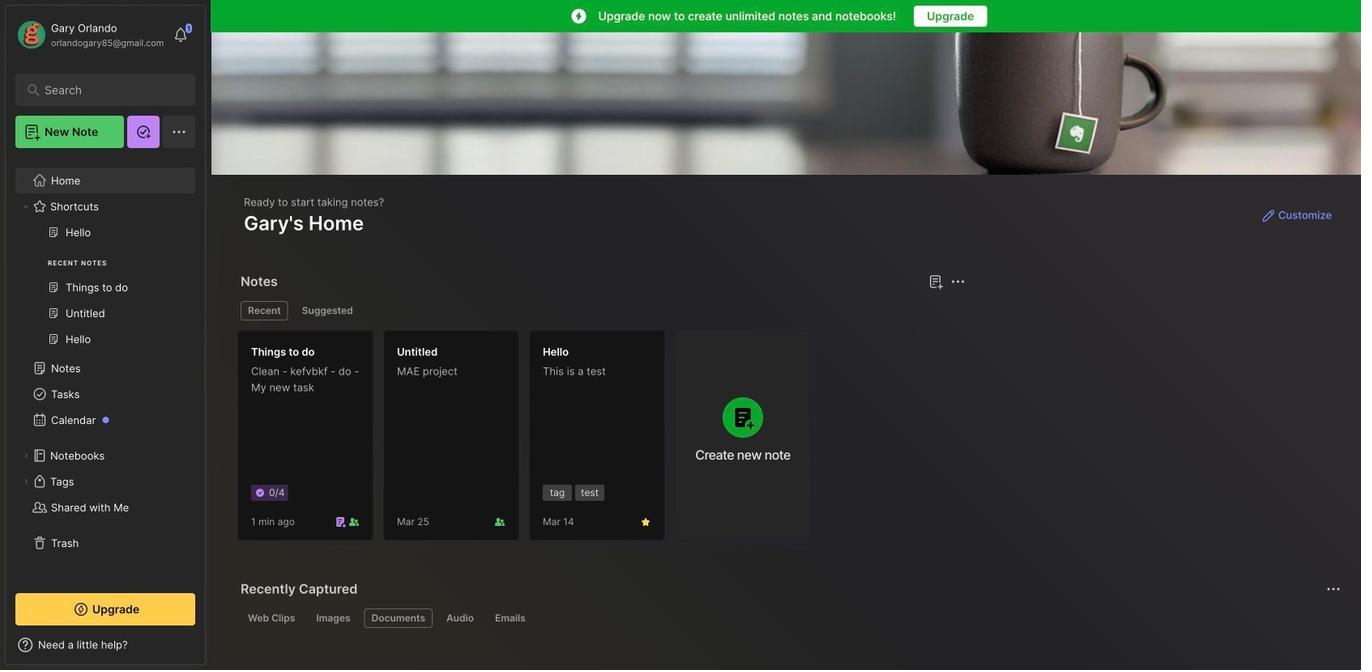 Task type: vqa. For each thing, say whether or not it's contained in the screenshot.
More actions icon related to rightmost More actions field
yes



Task type: describe. For each thing, give the bounding box(es) containing it.
group inside tree
[[15, 220, 194, 362]]

Account field
[[15, 19, 164, 51]]

1 horizontal spatial more actions field
[[1322, 579, 1345, 601]]

none search field inside main element
[[45, 80, 174, 100]]

click to collapse image
[[205, 641, 217, 660]]

0 horizontal spatial more actions field
[[947, 271, 969, 293]]



Task type: locate. For each thing, give the bounding box(es) containing it.
tab
[[241, 301, 288, 321], [295, 301, 360, 321], [241, 609, 303, 629], [309, 609, 358, 629], [364, 609, 433, 629], [439, 609, 481, 629], [488, 609, 533, 629]]

Search text field
[[45, 83, 174, 98]]

0 vertical spatial more actions field
[[947, 271, 969, 293]]

0 horizontal spatial more actions image
[[948, 272, 968, 292]]

0 vertical spatial tab list
[[241, 301, 963, 321]]

expand tags image
[[21, 477, 31, 487]]

main element
[[0, 0, 211, 671]]

more actions image for the right more actions field
[[1324, 580, 1343, 600]]

1 vertical spatial more actions field
[[1322, 579, 1345, 601]]

None search field
[[45, 80, 174, 100]]

WHAT'S NEW field
[[6, 633, 205, 659]]

more actions image
[[948, 272, 968, 292], [1324, 580, 1343, 600]]

1 vertical spatial more actions image
[[1324, 580, 1343, 600]]

1 tab list from the top
[[241, 301, 963, 321]]

expand notebooks image
[[21, 451, 31, 461]]

0 vertical spatial more actions image
[[948, 272, 968, 292]]

2 tab list from the top
[[241, 609, 1339, 629]]

row group
[[237, 331, 821, 551]]

tab list
[[241, 301, 963, 321], [241, 609, 1339, 629]]

tree inside main element
[[6, 158, 205, 579]]

more actions image for the leftmost more actions field
[[948, 272, 968, 292]]

tree
[[6, 158, 205, 579]]

More actions field
[[947, 271, 969, 293], [1322, 579, 1345, 601]]

1 vertical spatial tab list
[[241, 609, 1339, 629]]

1 horizontal spatial more actions image
[[1324, 580, 1343, 600]]

group
[[15, 220, 194, 362]]



